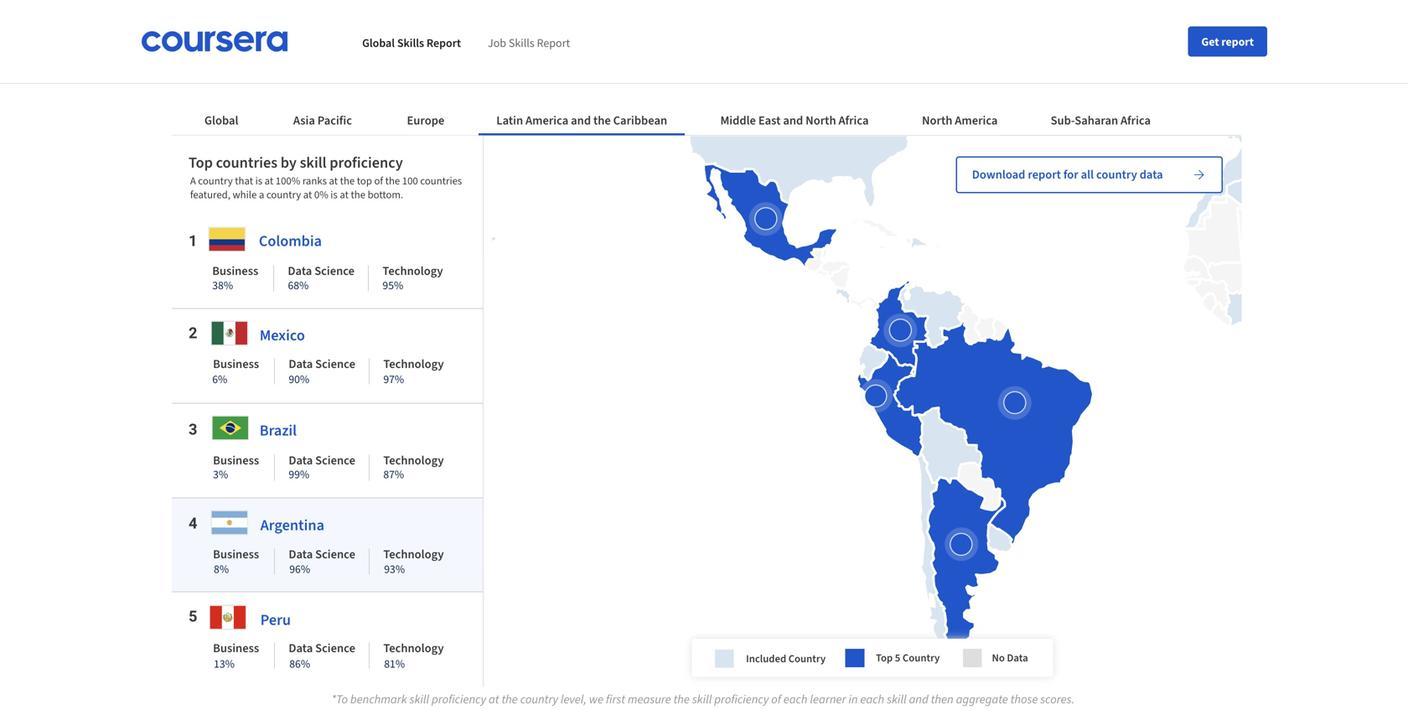 Task type: vqa. For each thing, say whether or not it's contained in the screenshot.
'search box'
no



Task type: describe. For each thing, give the bounding box(es) containing it.
report
[[1222, 34, 1254, 49]]

skills for job
[[509, 35, 535, 50]]

global skills report link
[[362, 35, 461, 50]]

skills for global
[[397, 35, 424, 50]]

report for job skills report
[[537, 35, 570, 50]]

get
[[1202, 34, 1219, 49]]

report for global skills report
[[427, 35, 461, 50]]

job skills report link
[[488, 35, 570, 50]]



Task type: locate. For each thing, give the bounding box(es) containing it.
2 report from the left
[[537, 35, 570, 50]]

report right job
[[537, 35, 570, 50]]

report
[[427, 35, 461, 50], [537, 35, 570, 50]]

report left job
[[427, 35, 461, 50]]

2 skills from the left
[[509, 35, 535, 50]]

skills right "global"
[[397, 35, 424, 50]]

skills right job
[[509, 35, 535, 50]]

1 horizontal spatial skills
[[509, 35, 535, 50]]

get report button
[[1188, 26, 1268, 57]]

global
[[362, 35, 395, 50]]

1 skills from the left
[[397, 35, 424, 50]]

get report
[[1202, 34, 1254, 49]]

coursera logo image
[[141, 31, 288, 52]]

1 horizontal spatial report
[[537, 35, 570, 50]]

job skills report
[[488, 35, 570, 50]]

0 horizontal spatial skills
[[397, 35, 424, 50]]

skills
[[397, 35, 424, 50], [509, 35, 535, 50]]

1 report from the left
[[427, 35, 461, 50]]

job
[[488, 35, 506, 50]]

global skills report
[[362, 35, 461, 50]]

0 horizontal spatial report
[[427, 35, 461, 50]]



